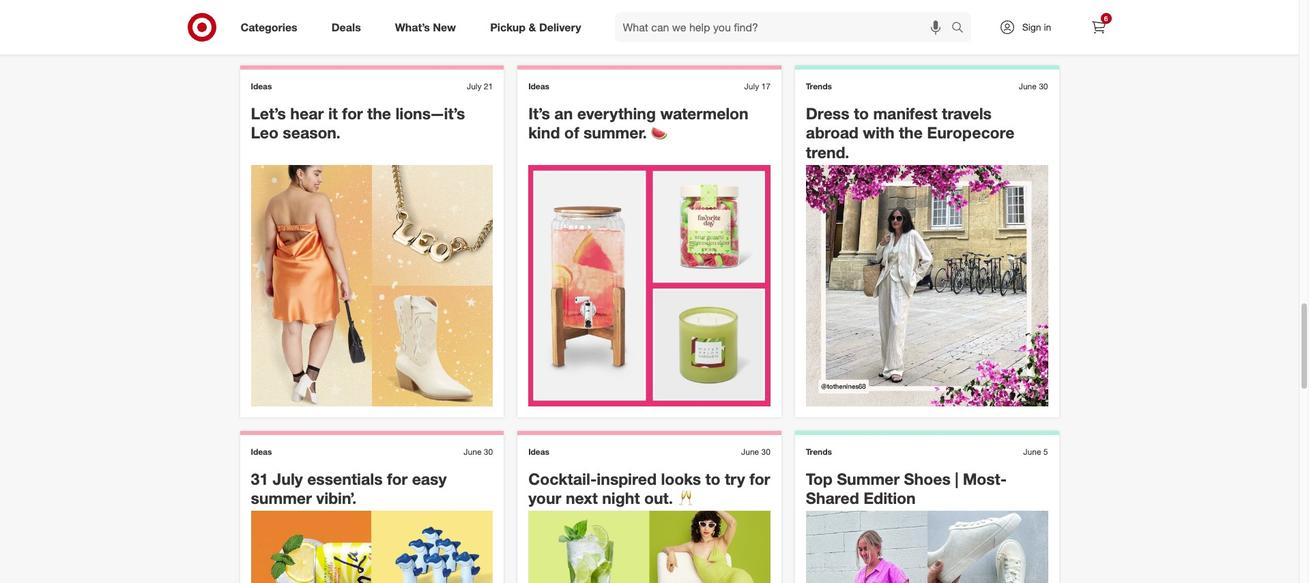 Task type: vqa. For each thing, say whether or not it's contained in the screenshot.
june 30 to the right
yes



Task type: locate. For each thing, give the bounding box(es) containing it.
june
[[1019, 82, 1037, 92], [464, 448, 482, 458], [742, 448, 760, 458], [1024, 448, 1042, 458]]

1 horizontal spatial the
[[899, 123, 923, 142]]

out.
[[645, 489, 674, 508]]

july up summer
[[273, 470, 303, 489]]

it's an everything watermelon kind of summer. 🍉
[[529, 104, 749, 142]]

june 5
[[1024, 448, 1049, 458]]

sleek home office updates that simply work. image
[[529, 0, 771, 41]]

trends
[[807, 82, 833, 92], [807, 448, 833, 458]]

hear
[[290, 104, 324, 123]]

dress to manifest travels abroad with the europecore trend. image
[[807, 165, 1049, 407]]

trends up "dress"
[[807, 82, 833, 92]]

pickup & delivery link
[[479, 12, 599, 42]]

july left 17
[[745, 82, 760, 92]]

sign in
[[1023, 21, 1052, 33]]

1 vertical spatial trends
[[807, 448, 833, 458]]

ideas up the cocktail- at the left bottom of page
[[529, 448, 550, 458]]

dress
[[807, 104, 850, 123]]

top summer shoes | most- shared edition
[[807, 470, 1007, 508]]

ideas up let's
[[251, 82, 272, 92]]

july inside 31 july essentials for easy summer vibin'.
[[273, 470, 303, 489]]

ideas for it's
[[529, 82, 550, 92]]

what's
[[395, 20, 430, 34]]

deals link
[[320, 12, 378, 42]]

ideas up "31"
[[251, 448, 272, 458]]

1 trends from the top
[[807, 82, 833, 92]]

it's
[[529, 104, 550, 123]]

manifest
[[874, 104, 938, 123]]

1 vertical spatial the
[[899, 123, 923, 142]]

1 horizontal spatial june 30
[[742, 448, 771, 458]]

pickup & delivery
[[491, 20, 582, 34]]

0 vertical spatial to
[[854, 104, 869, 123]]

2 trends from the top
[[807, 448, 833, 458]]

the right it at the top
[[367, 104, 391, 123]]

june 30 for cocktail-inspired looks to try for your next night out. 🥂
[[742, 448, 771, 458]]

summer.
[[584, 123, 647, 142]]

to up with
[[854, 104, 869, 123]]

0 horizontal spatial to
[[706, 470, 721, 489]]

0 vertical spatial the
[[367, 104, 391, 123]]

easy
[[412, 470, 447, 489]]

1 horizontal spatial for
[[387, 470, 408, 489]]

the
[[367, 104, 391, 123], [899, 123, 923, 142]]

6 link
[[1084, 12, 1114, 42]]

1 horizontal spatial 30
[[762, 448, 771, 458]]

looks
[[661, 470, 701, 489]]

0 vertical spatial trends
[[807, 82, 833, 92]]

30
[[1040, 82, 1049, 92], [484, 448, 493, 458], [762, 448, 771, 458]]

an
[[555, 104, 573, 123]]

2 horizontal spatial july
[[745, 82, 760, 92]]

for right try
[[750, 470, 771, 489]]

let's hear it for the lions—﻿﻿it's leo season. image
[[251, 165, 493, 407]]

What can we help you find? suggestions appear below search field
[[615, 12, 955, 42]]

vibin'.
[[316, 489, 357, 508]]

trends for dress to manifest travels abroad with the europecore trend.
[[807, 82, 833, 92]]

1 vertical spatial to
[[706, 470, 721, 489]]

ideas
[[251, 82, 272, 92], [529, 82, 550, 92], [251, 448, 272, 458], [529, 448, 550, 458]]

to left try
[[706, 470, 721, 489]]

for right it at the top
[[342, 104, 363, 123]]

for for the
[[342, 104, 363, 123]]

essentials
[[307, 470, 383, 489]]

july for let's hear it for the lions—﻿﻿it's leo season.
[[467, 82, 482, 92]]

travels
[[943, 104, 992, 123]]

2 horizontal spatial for
[[750, 470, 771, 489]]

sign
[[1023, 21, 1042, 33]]

0 horizontal spatial june 30
[[464, 448, 493, 458]]

for left the "easy"
[[387, 470, 408, 489]]

what's new link
[[384, 12, 473, 42]]

0 horizontal spatial july
[[273, 470, 303, 489]]

search button
[[946, 12, 978, 45]]

june 30
[[1019, 82, 1049, 92], [464, 448, 493, 458], [742, 448, 771, 458]]

2 horizontal spatial 30
[[1040, 82, 1049, 92]]

inspired
[[597, 470, 657, 489]]

summer
[[837, 470, 900, 489]]

0 horizontal spatial for
[[342, 104, 363, 123]]

for for easy
[[387, 470, 408, 489]]

trend.
[[807, 143, 850, 162]]

june for dress to manifest travels abroad with the europecore trend.
[[1019, 82, 1037, 92]]

kind
[[529, 123, 560, 142]]

of
[[565, 123, 580, 142]]

for inside 'cocktail-inspired looks to try for your next night out. 🥂'
[[750, 470, 771, 489]]

1 horizontal spatial july
[[467, 82, 482, 92]]

ideas for 31
[[251, 448, 272, 458]]

6
[[1105, 14, 1109, 23]]

0 horizontal spatial 30
[[484, 448, 493, 458]]

2 horizontal spatial june 30
[[1019, 82, 1049, 92]]

0 horizontal spatial the
[[367, 104, 391, 123]]

the down manifest
[[899, 123, 923, 142]]

delivery
[[540, 20, 582, 34]]

new
[[433, 20, 456, 34]]

july left 21
[[467, 82, 482, 92]]

for inside 31 july essentials for easy summer vibin'.
[[387, 470, 408, 489]]

trends up top
[[807, 448, 833, 458]]

to
[[854, 104, 869, 123], [706, 470, 721, 489]]

in
[[1045, 21, 1052, 33]]

cocktail-inspired looks to try for your next night out. 🥂 image
[[529, 512, 771, 584]]

for inside let's hear it for the lions—﻿﻿it's leo season.
[[342, 104, 363, 123]]

july
[[467, 82, 482, 92], [745, 82, 760, 92], [273, 470, 303, 489]]

everything
[[578, 104, 656, 123]]

31
[[251, 470, 268, 489]]

for
[[342, 104, 363, 123], [387, 470, 408, 489], [750, 470, 771, 489]]

deals
[[332, 20, 361, 34]]

1 horizontal spatial to
[[854, 104, 869, 123]]

ideas up it's
[[529, 82, 550, 92]]

dress to manifest travels abroad with the europecore trend.
[[807, 104, 1015, 162]]

shared
[[807, 489, 860, 508]]



Task type: describe. For each thing, give the bounding box(es) containing it.
categories link
[[229, 12, 315, 42]]

june 30 for dress to manifest travels abroad with the europecore trend.
[[1019, 82, 1049, 92]]

it's an everything watermelon kind of summer. 🍉 image
[[529, 165, 771, 407]]

31 july essentials for easy summer vibin'.
[[251, 470, 447, 508]]

30 for cocktail-inspired looks to try for your next night out. 🥂
[[762, 448, 771, 458]]

night
[[603, 489, 640, 508]]

30 for 31 july essentials for easy summer vibin'.
[[484, 448, 493, 458]]

sign in link
[[988, 12, 1073, 42]]

cocktail-inspired looks to try for your next night out. 🥂
[[529, 470, 771, 508]]

try
[[725, 470, 746, 489]]

summer
[[251, 489, 312, 508]]

most-
[[963, 470, 1007, 489]]

lions—﻿﻿it's
[[396, 104, 465, 123]]

&
[[529, 20, 536, 34]]

it
[[328, 104, 338, 123]]

21
[[484, 82, 493, 92]]

30 for dress to manifest travels abroad with the europecore trend.
[[1040, 82, 1049, 92]]

top summer shoes | most-shared edition image
[[807, 512, 1049, 584]]

abroad
[[807, 123, 859, 142]]

leo
[[251, 123, 279, 142]]

5
[[1044, 448, 1049, 458]]

to inside 'cocktail-inspired looks to try for your next night out. 🥂'
[[706, 470, 721, 489]]

let's
[[251, 104, 286, 123]]

the inside let's hear it for the lions—﻿﻿it's leo season.
[[367, 104, 391, 123]]

search
[[946, 22, 978, 35]]

july 21
[[467, 82, 493, 92]]

cocktail-
[[529, 470, 597, 489]]

july for it's an everything watermelon kind of summer. 🍉
[[745, 82, 760, 92]]

what's new
[[395, 20, 456, 34]]

🍉
[[652, 123, 668, 142]]

with
[[863, 123, 895, 142]]

everything mini is taking over in a big way. image
[[251, 0, 493, 41]]

june for top summer shoes | most- shared edition
[[1024, 448, 1042, 458]]

next
[[566, 489, 598, 508]]

june for 31 july essentials for easy summer vibin'.
[[464, 448, 482, 458]]

watermelon
[[661, 104, 749, 123]]

the inside dress to manifest travels abroad with the europecore trend.
[[899, 123, 923, 142]]

june for cocktail-inspired looks to try for your next night out. 🥂
[[742, 448, 760, 458]]

|
[[956, 470, 959, 489]]

top
[[807, 470, 833, 489]]

season.
[[283, 123, 341, 142]]

your
[[529, 489, 562, 508]]

june 30 for 31 july essentials for easy summer vibin'.
[[464, 448, 493, 458]]

🥂
[[678, 489, 694, 508]]

31 july essentials for easy summer vibin'. image
[[251, 512, 493, 584]]

edition
[[864, 489, 916, 508]]

ideas for let's
[[251, 82, 272, 92]]

trends for top summer shoes | most- shared edition
[[807, 448, 833, 458]]

pickup
[[491, 20, 526, 34]]

categories
[[241, 20, 298, 34]]

july 17
[[745, 82, 771, 92]]

17
[[762, 82, 771, 92]]

europecore
[[928, 123, 1015, 142]]

ideas for cocktail-
[[529, 448, 550, 458]]

let's hear it for the lions—﻿﻿it's leo season.
[[251, 104, 465, 142]]

shoes
[[905, 470, 951, 489]]

mood-boosting shades you can style in any way. image
[[807, 0, 1049, 41]]

to inside dress to manifest travels abroad with the europecore trend.
[[854, 104, 869, 123]]



